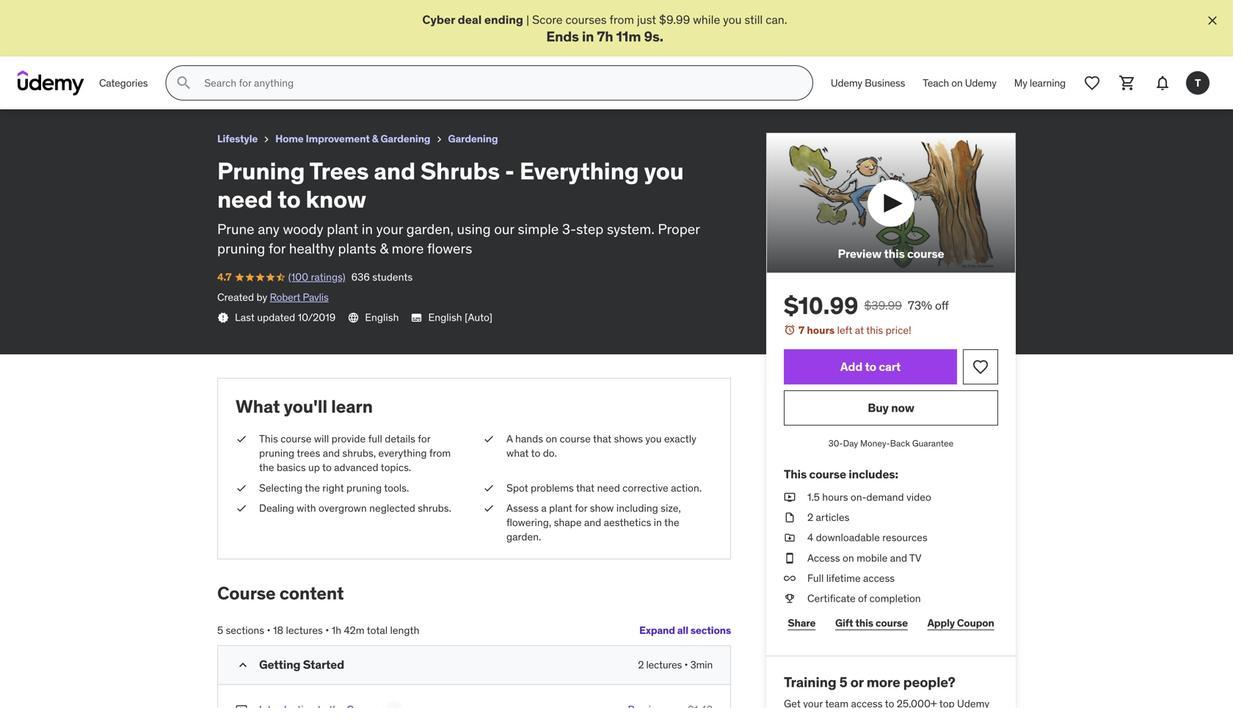 Task type: vqa. For each thing, say whether or not it's contained in the screenshot.
the left for
yes



Task type: describe. For each thing, give the bounding box(es) containing it.
day
[[843, 438, 858, 449]]

2 udemy from the left
[[965, 76, 997, 89]]

• for 2
[[684, 658, 688, 672]]

3-
[[562, 220, 576, 238]]

apply
[[928, 617, 955, 630]]

selecting
[[259, 481, 303, 495]]

notifications image
[[1154, 74, 1172, 92]]

2 articles
[[807, 511, 850, 524]]

on for access
[[843, 552, 854, 565]]

pruning inside pruning trees and shrubs - everything you need to know prune any woody plant in your garden, using our simple 3-step system. proper pruning for healthy plants & more flowers
[[217, 240, 265, 257]]

a hands on course that shows you exactly what to do.
[[507, 432, 696, 460]]

|
[[526, 12, 529, 27]]

1 vertical spatial 5
[[840, 674, 848, 691]]

action.
[[671, 481, 702, 495]]

expand all sections
[[639, 624, 731, 637]]

cart
[[879, 359, 901, 374]]

shape
[[554, 516, 582, 529]]

video
[[907, 491, 931, 504]]

step
[[576, 220, 604, 238]]

access
[[863, 572, 895, 585]]

downloadable
[[816, 531, 880, 544]]

for inside this course will provide full details for pruning trees and shrubs, everything from the basics up to advanced topics.
[[418, 432, 430, 446]]

& inside pruning trees and shrubs - everything you need to know prune any woody plant in your garden, using our simple 3-step system. proper pruning for healthy plants & more flowers
[[380, 240, 388, 257]]

this for this course will provide full details for pruning trees and shrubs, everything from the basics up to advanced topics.
[[259, 432, 278, 446]]

xsmall image down the small icon
[[236, 703, 247, 708]]

share button
[[784, 609, 820, 638]]

xsmall image for last
[[217, 312, 229, 324]]

that inside a hands on course that shows you exactly what to do.
[[593, 432, 612, 446]]

need inside pruning trees and shrubs - everything you need to know prune any woody plant in your garden, using our simple 3-step system. proper pruning for healthy plants & more flowers
[[217, 185, 273, 214]]

all
[[677, 624, 688, 637]]

a
[[507, 432, 513, 446]]

this course will provide full details for pruning trees and shrubs, everything from the basics up to advanced topics.
[[259, 432, 451, 474]]

using
[[457, 220, 491, 238]]

garden,
[[406, 220, 454, 238]]

started
[[303, 657, 344, 672]]

[auto]
[[465, 311, 493, 324]]

spot
[[507, 481, 528, 495]]

access on mobile and tv
[[807, 552, 922, 565]]

still
[[745, 12, 763, 27]]

just
[[637, 12, 656, 27]]

7
[[799, 324, 805, 337]]

pruning
[[217, 156, 305, 186]]

off
[[935, 298, 949, 313]]

robert pavlis link
[[270, 291, 329, 304]]

1 vertical spatial that
[[576, 481, 595, 495]]

simple
[[518, 220, 559, 238]]

can.
[[766, 12, 787, 27]]

a
[[541, 502, 547, 515]]

ratings)
[[311, 270, 346, 284]]

provide
[[332, 432, 366, 446]]

7 hours left at this price!
[[799, 324, 912, 337]]

apply coupon button
[[924, 609, 998, 638]]

t link
[[1180, 65, 1216, 101]]

to inside a hands on course that shows you exactly what to do.
[[531, 447, 541, 460]]

xsmall image for dealing
[[236, 501, 247, 516]]

buy
[[868, 400, 889, 415]]

now
[[891, 400, 915, 415]]

any
[[258, 220, 280, 238]]

price!
[[886, 324, 912, 337]]

xsmall image for spot
[[483, 481, 495, 495]]

length
[[390, 624, 419, 637]]

home improvement & gardening link
[[275, 130, 430, 148]]

mobile
[[857, 552, 888, 565]]

right
[[322, 481, 344, 495]]

share
[[788, 617, 816, 630]]

dealing
[[259, 502, 294, 515]]

full
[[807, 572, 824, 585]]

system.
[[607, 220, 655, 238]]

robert
[[270, 291, 300, 304]]

1 horizontal spatial •
[[325, 624, 329, 637]]

1 horizontal spatial wishlist image
[[1084, 74, 1101, 92]]

proper
[[658, 220, 700, 238]]

coupon
[[957, 617, 994, 630]]

trees
[[309, 156, 369, 186]]

• for 5
[[267, 624, 271, 637]]

(100
[[288, 270, 308, 284]]

(100 ratings)
[[288, 270, 346, 284]]

english for english
[[365, 311, 399, 324]]

0 horizontal spatial wishlist image
[[972, 358, 990, 376]]

preview
[[838, 246, 882, 261]]

the inside assess a plant for show including size, flowering, shape and aesthetics in the garden.
[[664, 516, 679, 529]]

1 udemy from the left
[[831, 76, 863, 89]]

woody
[[283, 220, 323, 238]]

course inside a hands on course that shows you exactly what to do.
[[560, 432, 591, 446]]

from inside "cyber deal ending | score courses from just $9.99 while you still can. ends in 7h 11m 10s ."
[[610, 12, 634, 27]]

gardening link
[[448, 130, 498, 148]]

2 for 2 lectures • 3min
[[638, 658, 644, 672]]

shrubs
[[421, 156, 500, 186]]

show lecture description image
[[387, 703, 401, 708]]

home improvement & gardening
[[275, 132, 430, 145]]

xsmall image for a
[[483, 432, 495, 446]]

xsmall image for certificate
[[784, 592, 796, 606]]

1 vertical spatial this
[[866, 324, 883, 337]]

2 gardening from the left
[[448, 132, 498, 145]]

my
[[1014, 76, 1028, 89]]

updated
[[257, 311, 295, 324]]

for inside pruning trees and shrubs - everything you need to know prune any woody plant in your garden, using our simple 3-step system. proper pruning for healthy plants & more flowers
[[269, 240, 286, 257]]

636 students
[[351, 270, 413, 284]]

shrubs,
[[342, 447, 376, 460]]

created by robert pavlis
[[217, 291, 329, 304]]

aesthetics
[[604, 516, 651, 529]]

Search for anything text field
[[201, 71, 795, 96]]

plants
[[338, 240, 376, 257]]

course
[[217, 583, 276, 605]]

students
[[372, 270, 413, 284]]

gift
[[835, 617, 853, 630]]

xsmall image for access
[[784, 551, 796, 566]]

learn
[[331, 395, 373, 418]]

to inside pruning trees and shrubs - everything you need to know prune any woody plant in your garden, using our simple 3-step system. proper pruning for healthy plants & more flowers
[[278, 185, 301, 214]]

course up 1.5
[[809, 467, 846, 482]]

1 gardening from the left
[[381, 132, 430, 145]]

improvement
[[306, 132, 370, 145]]

everything
[[520, 156, 639, 186]]

small image
[[236, 658, 250, 673]]



Task type: locate. For each thing, give the bounding box(es) containing it.
to right the up
[[322, 461, 332, 474]]

0 vertical spatial 5
[[217, 624, 223, 637]]

in for and
[[362, 220, 373, 238]]

the left basics
[[259, 461, 274, 474]]

lifetime
[[826, 572, 861, 585]]

course down completion
[[876, 617, 908, 630]]

this inside this course will provide full details for pruning trees and shrubs, everything from the basics up to advanced topics.
[[259, 432, 278, 446]]

1 vertical spatial need
[[597, 481, 620, 495]]

course language image
[[347, 312, 359, 324]]

xsmall image left 'gardening' link
[[433, 134, 445, 145]]

1 horizontal spatial this
[[784, 467, 807, 482]]

preview this course button
[[766, 133, 1016, 273]]

0 vertical spatial more
[[392, 240, 424, 257]]

1 vertical spatial from
[[429, 447, 451, 460]]

deal
[[458, 12, 482, 27]]

course inside preview this course 'button'
[[907, 246, 944, 261]]

shrubs.
[[418, 502, 451, 515]]

you for everything
[[644, 156, 684, 186]]

xsmall image
[[261, 134, 272, 145], [433, 134, 445, 145], [236, 432, 247, 446], [483, 432, 495, 446], [236, 481, 247, 495], [483, 481, 495, 495], [784, 490, 796, 505]]

2 lectures • 3min
[[638, 658, 713, 672]]

udemy business link
[[822, 65, 914, 101]]

xsmall image for 1.5
[[784, 490, 796, 505]]

sections right the all
[[691, 624, 731, 637]]

course content
[[217, 583, 344, 605]]

1 horizontal spatial need
[[597, 481, 620, 495]]

plant
[[327, 220, 358, 238], [549, 502, 572, 515]]

left
[[837, 324, 853, 337]]

hours for 7
[[807, 324, 835, 337]]

xsmall image left 1.5
[[784, 490, 796, 505]]

learning
[[1030, 76, 1066, 89]]

0 horizontal spatial sections
[[226, 624, 264, 637]]

1 vertical spatial plant
[[549, 502, 572, 515]]

0 vertical spatial 2
[[807, 511, 813, 524]]

from right everything
[[429, 447, 451, 460]]

closed captions image
[[411, 312, 422, 324]]

from up the "7h 11m 10s"
[[610, 12, 634, 27]]

in inside pruning trees and shrubs - everything you need to know prune any woody plant in your garden, using our simple 3-step system. proper pruning for healthy plants & more flowers
[[362, 220, 373, 238]]

in down size,
[[654, 516, 662, 529]]

5 down course
[[217, 624, 223, 637]]

xsmall image for this
[[236, 432, 247, 446]]

business
[[865, 76, 905, 89]]

in down courses
[[579, 27, 591, 45]]

plant inside assess a plant for show including size, flowering, shape and aesthetics in the garden.
[[549, 502, 572, 515]]

and down home improvement & gardening link
[[374, 156, 415, 186]]

1 vertical spatial the
[[305, 481, 320, 495]]

2 sections from the left
[[226, 624, 264, 637]]

more down your
[[392, 240, 424, 257]]

money-
[[860, 438, 890, 449]]

score
[[532, 12, 563, 27]]

0 horizontal spatial 5
[[217, 624, 223, 637]]

you inside a hands on course that shows you exactly what to do.
[[646, 432, 662, 446]]

training 5 or more people?
[[784, 674, 956, 691]]

0 horizontal spatial in
[[362, 220, 373, 238]]

4.7
[[217, 270, 232, 284]]

trees
[[297, 447, 320, 460]]

2 vertical spatial in
[[654, 516, 662, 529]]

1 horizontal spatial 5
[[840, 674, 848, 691]]

udemy left my
[[965, 76, 997, 89]]

2 vertical spatial the
[[664, 516, 679, 529]]

assess
[[507, 502, 539, 515]]

need up the prune
[[217, 185, 273, 214]]

and down the will
[[323, 447, 340, 460]]

& down your
[[380, 240, 388, 257]]

0 horizontal spatial this
[[259, 432, 278, 446]]

add to cart button
[[784, 349, 957, 385]]

and inside pruning trees and shrubs - everything you need to know prune any woody plant in your garden, using our simple 3-step system. proper pruning for healthy plants & more flowers
[[374, 156, 415, 186]]

the down the up
[[305, 481, 320, 495]]

xsmall image left a
[[483, 432, 495, 446]]

xsmall image
[[217, 312, 229, 324], [236, 501, 247, 516], [483, 501, 495, 516], [784, 511, 796, 525], [784, 531, 796, 545], [784, 551, 796, 566], [784, 571, 796, 586], [784, 592, 796, 606], [236, 703, 247, 708]]

on right teach
[[952, 76, 963, 89]]

details
[[385, 432, 415, 446]]

0 vertical spatial this
[[884, 246, 905, 261]]

2 up '4'
[[807, 511, 813, 524]]

flowers
[[427, 240, 472, 257]]

pruning down the prune
[[217, 240, 265, 257]]

2 horizontal spatial for
[[575, 502, 588, 515]]

1h 42m
[[332, 624, 365, 637]]

the inside this course will provide full details for pruning trees and shrubs, everything from the basics up to advanced topics.
[[259, 461, 274, 474]]

you for shows
[[646, 432, 662, 446]]

you inside pruning trees and shrubs - everything you need to know prune any woody plant in your garden, using our simple 3-step system. proper pruning for healthy plants & more flowers
[[644, 156, 684, 186]]

categories button
[[90, 65, 157, 101]]

xsmall image left assess
[[483, 501, 495, 516]]

my learning
[[1014, 76, 1066, 89]]

2 horizontal spatial •
[[684, 658, 688, 672]]

people?
[[903, 674, 956, 691]]

0 vertical spatial the
[[259, 461, 274, 474]]

on up do.
[[546, 432, 557, 446]]

expand all sections button
[[639, 616, 731, 646]]

by
[[257, 291, 267, 304]]

0 vertical spatial pruning
[[217, 240, 265, 257]]

t
[[1195, 76, 1201, 89]]

1 vertical spatial you
[[644, 156, 684, 186]]

1 horizontal spatial sections
[[691, 624, 731, 637]]

xsmall image left home
[[261, 134, 272, 145]]

0 horizontal spatial 2
[[638, 658, 644, 672]]

• left 3min
[[684, 658, 688, 672]]

1 vertical spatial wishlist image
[[972, 358, 990, 376]]

in
[[579, 27, 591, 45], [362, 220, 373, 238], [654, 516, 662, 529]]

0 vertical spatial in
[[579, 27, 591, 45]]

and down show
[[584, 516, 601, 529]]

5 left or
[[840, 674, 848, 691]]

2 vertical spatial you
[[646, 432, 662, 446]]

1 vertical spatial lectures
[[646, 658, 682, 672]]

english [auto]
[[428, 311, 493, 324]]

1 vertical spatial more
[[867, 674, 900, 691]]

xsmall image up share
[[784, 592, 796, 606]]

pruning down advanced
[[346, 481, 382, 495]]

1 sections from the left
[[691, 624, 731, 637]]

2 vertical spatial for
[[575, 502, 588, 515]]

1 vertical spatial hours
[[822, 491, 848, 504]]

1 horizontal spatial lectures
[[646, 658, 682, 672]]

0 horizontal spatial &
[[372, 132, 378, 145]]

1.5
[[807, 491, 820, 504]]

xsmall image left full
[[784, 571, 796, 586]]

0 horizontal spatial english
[[365, 311, 399, 324]]

xsmall image left selecting
[[236, 481, 247, 495]]

submit search image
[[175, 74, 193, 92]]

2 vertical spatial this
[[855, 617, 874, 630]]

1 horizontal spatial 2
[[807, 511, 813, 524]]

18
[[273, 624, 283, 637]]

0 vertical spatial on
[[952, 76, 963, 89]]

0 horizontal spatial need
[[217, 185, 273, 214]]

1 vertical spatial in
[[362, 220, 373, 238]]

1 vertical spatial 2
[[638, 658, 644, 672]]

buy now
[[868, 400, 915, 415]]

for down any
[[269, 240, 286, 257]]

lifestyle
[[217, 132, 258, 145]]

plant up plants
[[327, 220, 358, 238]]

exactly
[[664, 432, 696, 446]]

english right closed captions icon
[[428, 311, 462, 324]]

will
[[314, 432, 329, 446]]

hours right 7
[[807, 324, 835, 337]]

xsmall image left spot
[[483, 481, 495, 495]]

more inside pruning trees and shrubs - everything you need to know prune any woody plant in your garden, using our simple 3-step system. proper pruning for healthy plants & more flowers
[[392, 240, 424, 257]]

1 horizontal spatial gardening
[[448, 132, 498, 145]]

0 vertical spatial that
[[593, 432, 612, 446]]

1 horizontal spatial &
[[380, 240, 388, 257]]

to up 'woody'
[[278, 185, 301, 214]]

this for gift
[[855, 617, 874, 630]]

you up proper
[[644, 156, 684, 186]]

0 horizontal spatial udemy
[[831, 76, 863, 89]]

xsmall image for assess
[[483, 501, 495, 516]]

and inside this course will provide full details for pruning trees and shrubs, everything from the basics up to advanced topics.
[[323, 447, 340, 460]]

on for teach
[[952, 76, 963, 89]]

this
[[884, 246, 905, 261], [866, 324, 883, 337], [855, 617, 874, 630]]

• left 18
[[267, 624, 271, 637]]

and inside assess a plant for show including size, flowering, shape and aesthetics in the garden.
[[584, 516, 601, 529]]

in up plants
[[362, 220, 373, 238]]

for
[[269, 240, 286, 257], [418, 432, 430, 446], [575, 502, 588, 515]]

lectures down expand
[[646, 658, 682, 672]]

xsmall image left '4'
[[784, 531, 796, 545]]

this right at
[[866, 324, 883, 337]]

know
[[306, 185, 366, 214]]

$9.99
[[659, 12, 690, 27]]

this for this course includes:
[[784, 467, 807, 482]]

30-day money-back guarantee
[[829, 438, 954, 449]]

0 horizontal spatial on
[[546, 432, 557, 446]]

basics
[[277, 461, 306, 474]]

this
[[259, 432, 278, 446], [784, 467, 807, 482]]

0 vertical spatial this
[[259, 432, 278, 446]]

your
[[376, 220, 403, 238]]

1 horizontal spatial from
[[610, 12, 634, 27]]

0 horizontal spatial lectures
[[286, 624, 323, 637]]

this right preview at the top right of page
[[884, 246, 905, 261]]

xsmall image for full
[[784, 571, 796, 586]]

& right improvement
[[372, 132, 378, 145]]

last updated 10/2019
[[235, 311, 336, 324]]

ends
[[543, 27, 576, 45]]

1 horizontal spatial english
[[428, 311, 462, 324]]

this right gift
[[855, 617, 874, 630]]

home
[[275, 132, 304, 145]]

0 vertical spatial from
[[610, 12, 634, 27]]

1 horizontal spatial for
[[418, 432, 430, 446]]

0 horizontal spatial gardening
[[381, 132, 430, 145]]

• left 1h 42m
[[325, 624, 329, 637]]

need
[[217, 185, 273, 214], [597, 481, 620, 495]]

0 horizontal spatial more
[[392, 240, 424, 257]]

$39.99
[[864, 298, 902, 313]]

that
[[593, 432, 612, 446], [576, 481, 595, 495]]

xsmall image for 2
[[784, 511, 796, 525]]

cyber deal ending | score courses from just $9.99 while you still can. ends in 7h 11m 10s .
[[422, 12, 787, 45]]

1 vertical spatial &
[[380, 240, 388, 257]]

0 vertical spatial you
[[723, 12, 742, 27]]

course up "73%" on the top right
[[907, 246, 944, 261]]

xsmall image for selecting
[[236, 481, 247, 495]]

1 english from the left
[[365, 311, 399, 324]]

636
[[351, 270, 370, 284]]

5 sections • 18 lectures • 1h 42m total length
[[217, 624, 419, 637]]

0 vertical spatial wishlist image
[[1084, 74, 1101, 92]]

for up the shape
[[575, 502, 588, 515]]

that left shows
[[593, 432, 612, 446]]

7h 11m 10s
[[594, 27, 663, 45]]

•
[[267, 624, 271, 637], [325, 624, 329, 637], [684, 658, 688, 672]]

up
[[308, 461, 320, 474]]

apply coupon
[[928, 617, 994, 630]]

xsmall image left 2 articles
[[784, 511, 796, 525]]

to inside this course will provide full details for pruning trees and shrubs, everything from the basics up to advanced topics.
[[322, 461, 332, 474]]

xsmall image left "last"
[[217, 312, 229, 324]]

2 horizontal spatial in
[[654, 516, 662, 529]]

more right or
[[867, 674, 900, 691]]

1 vertical spatial for
[[418, 432, 430, 446]]

0 vertical spatial need
[[217, 185, 273, 214]]

sections inside dropdown button
[[691, 624, 731, 637]]

1 vertical spatial on
[[546, 432, 557, 446]]

3min
[[690, 658, 713, 672]]

10/2019
[[298, 311, 336, 324]]

course up trees
[[281, 432, 312, 446]]

selecting the right pruning tools.
[[259, 481, 409, 495]]

shows
[[614, 432, 643, 446]]

the down size,
[[664, 516, 679, 529]]

on inside a hands on course that shows you exactly what to do.
[[546, 432, 557, 446]]

1 horizontal spatial more
[[867, 674, 900, 691]]

1 horizontal spatial plant
[[549, 502, 572, 515]]

0 horizontal spatial the
[[259, 461, 274, 474]]

close image
[[1205, 13, 1220, 28]]

you right shows
[[646, 432, 662, 446]]

1 vertical spatial this
[[784, 467, 807, 482]]

alarm image
[[784, 324, 796, 336]]

plant inside pruning trees and shrubs - everything you need to know prune any woody plant in your garden, using our simple 3-step system. proper pruning for healthy plants & more flowers
[[327, 220, 358, 238]]

on down downloadable
[[843, 552, 854, 565]]

prune
[[217, 220, 254, 238]]

sections left 18
[[226, 624, 264, 637]]

our
[[494, 220, 514, 238]]

1 horizontal spatial the
[[305, 481, 320, 495]]

in inside "cyber deal ending | score courses from just $9.99 while you still can. ends in 7h 11m 10s ."
[[579, 27, 591, 45]]

on-
[[851, 491, 867, 504]]

pavlis
[[303, 291, 329, 304]]

in for ending
[[579, 27, 591, 45]]

wishlist image
[[1084, 74, 1101, 92], [972, 358, 990, 376]]

in inside assess a plant for show including size, flowering, shape and aesthetics in the garden.
[[654, 516, 662, 529]]

udemy left business
[[831, 76, 863, 89]]

course inside gift this course link
[[876, 617, 908, 630]]

2 vertical spatial on
[[843, 552, 854, 565]]

plant up the shape
[[549, 502, 572, 515]]

2 for 2 articles
[[807, 511, 813, 524]]

udemy image
[[18, 71, 84, 96]]

shopping cart with 0 items image
[[1119, 74, 1136, 92]]

2 down expand
[[638, 658, 644, 672]]

teach
[[923, 76, 949, 89]]

lectures right 18
[[286, 624, 323, 637]]

overgrown
[[319, 502, 367, 515]]

english right course language 'icon' in the top of the page
[[365, 311, 399, 324]]

0 horizontal spatial from
[[429, 447, 451, 460]]

you inside "cyber deal ending | score courses from just $9.99 while you still can. ends in 7h 11m 10s ."
[[723, 12, 742, 27]]

categories
[[99, 76, 148, 89]]

to left "cart"
[[865, 359, 877, 374]]

0 horizontal spatial plant
[[327, 220, 358, 238]]

0 vertical spatial plant
[[327, 220, 358, 238]]

1 horizontal spatial udemy
[[965, 76, 997, 89]]

pruning inside this course will provide full details for pruning trees and shrubs, everything from the basics up to advanced topics.
[[259, 447, 294, 460]]

xsmall image left dealing
[[236, 501, 247, 516]]

gift this course link
[[831, 609, 912, 638]]

getting started
[[259, 657, 344, 672]]

this inside 'button'
[[884, 246, 905, 261]]

0 horizontal spatial •
[[267, 624, 271, 637]]

1 horizontal spatial on
[[843, 552, 854, 565]]

0 vertical spatial lectures
[[286, 624, 323, 637]]

that up show
[[576, 481, 595, 495]]

for right details at the left bottom
[[418, 432, 430, 446]]

pruning
[[217, 240, 265, 257], [259, 447, 294, 460], [346, 481, 382, 495]]

this for preview
[[884, 246, 905, 261]]

english for english [auto]
[[428, 311, 462, 324]]

hours for 1.5
[[822, 491, 848, 504]]

xsmall image for 4
[[784, 531, 796, 545]]

0 horizontal spatial for
[[269, 240, 286, 257]]

teach on udemy link
[[914, 65, 1006, 101]]

hours up articles
[[822, 491, 848, 504]]

1 vertical spatial pruning
[[259, 447, 294, 460]]

2 horizontal spatial on
[[952, 76, 963, 89]]

1 horizontal spatial in
[[579, 27, 591, 45]]

to inside button
[[865, 359, 877, 374]]

xsmall image down what
[[236, 432, 247, 446]]

2 english from the left
[[428, 311, 462, 324]]

advanced
[[334, 461, 378, 474]]

you left "still" in the top of the page
[[723, 12, 742, 27]]

0 vertical spatial hours
[[807, 324, 835, 337]]

while
[[693, 12, 720, 27]]

need up show
[[597, 481, 620, 495]]

from inside this course will provide full details for pruning trees and shrubs, everything from the basics up to advanced topics.
[[429, 447, 451, 460]]

course inside this course will provide full details for pruning trees and shrubs, everything from the basics up to advanced topics.
[[281, 432, 312, 446]]

flowering,
[[507, 516, 551, 529]]

to left do.
[[531, 447, 541, 460]]

add
[[840, 359, 863, 374]]

xsmall image left 'access'
[[784, 551, 796, 566]]

everything
[[378, 447, 427, 460]]

to
[[278, 185, 301, 214], [865, 359, 877, 374], [531, 447, 541, 460], [322, 461, 332, 474]]

2 horizontal spatial the
[[664, 516, 679, 529]]

and
[[374, 156, 415, 186], [323, 447, 340, 460], [584, 516, 601, 529], [890, 552, 907, 565]]

and left tv
[[890, 552, 907, 565]]

4
[[807, 531, 814, 544]]

&
[[372, 132, 378, 145], [380, 240, 388, 257]]

for inside assess a plant for show including size, flowering, shape and aesthetics in the garden.
[[575, 502, 588, 515]]

2 vertical spatial pruning
[[346, 481, 382, 495]]

pruning up basics
[[259, 447, 294, 460]]

course right hands
[[560, 432, 591, 446]]

0 vertical spatial &
[[372, 132, 378, 145]]

gardening
[[381, 132, 430, 145], [448, 132, 498, 145]]

completion
[[870, 592, 921, 605]]

0 vertical spatial for
[[269, 240, 286, 257]]



